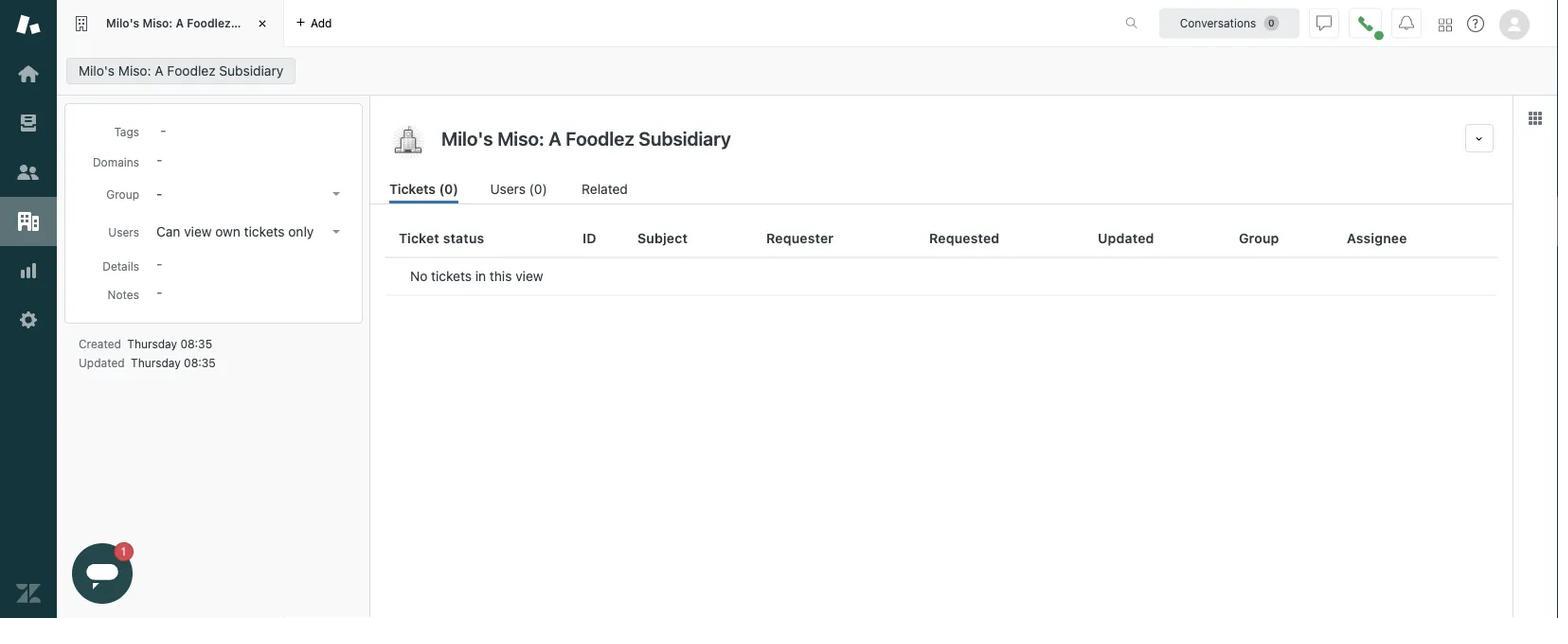 Task type: locate. For each thing, give the bounding box(es) containing it.
tickets
[[244, 224, 285, 240], [431, 269, 472, 284]]

1 vertical spatial subsidiary
[[219, 63, 283, 79]]

arrow down image inside - button
[[332, 192, 340, 196]]

organizations image
[[16, 209, 41, 234]]

arrow down image left tickets
[[332, 192, 340, 196]]

a up milo's miso: a foodlez subsidiary link at the left top
[[176, 16, 184, 30]]

2 arrow down image from the top
[[332, 230, 340, 234]]

None text field
[[436, 124, 1458, 152]]

0 vertical spatial foodlez
[[187, 16, 231, 30]]

requester
[[766, 230, 834, 246]]

tickets (0)
[[389, 181, 458, 197]]

1 horizontal spatial users
[[490, 181, 526, 197]]

0 vertical spatial milo's
[[106, 16, 139, 30]]

miso: inside tab
[[142, 16, 173, 30]]

1 horizontal spatial (0)
[[529, 181, 547, 197]]

grid
[[370, 220, 1513, 619]]

ticket
[[399, 230, 439, 246]]

1 horizontal spatial group
[[1239, 230, 1279, 246]]

milo's up 'tags'
[[79, 63, 115, 79]]

milo's
[[106, 16, 139, 30], [79, 63, 115, 79]]

domains
[[93, 155, 139, 169]]

users
[[490, 181, 526, 197], [108, 225, 139, 239]]

0 horizontal spatial updated
[[79, 356, 125, 369]]

1 vertical spatial updated
[[79, 356, 125, 369]]

customers image
[[16, 160, 41, 185]]

0 vertical spatial miso:
[[142, 16, 173, 30]]

1 vertical spatial view
[[515, 269, 543, 284]]

0 vertical spatial arrow down image
[[332, 192, 340, 196]]

0 vertical spatial users
[[490, 181, 526, 197]]

thursday
[[127, 337, 177, 350], [131, 356, 181, 369]]

1 vertical spatial foodlez
[[167, 63, 216, 79]]

1 horizontal spatial a
[[176, 16, 184, 30]]

tickets right own
[[244, 224, 285, 240]]

subsidiary left add
[[234, 16, 293, 30]]

notifications image
[[1399, 16, 1414, 31]]

created
[[79, 337, 121, 350]]

related
[[582, 181, 628, 197]]

add
[[311, 17, 332, 30]]

milo's inside tab
[[106, 16, 139, 30]]

0 vertical spatial view
[[184, 224, 212, 240]]

milo's miso: a foodlez subsidiary up milo's miso: a foodlez subsidiary link at the left top
[[106, 16, 293, 30]]

thursday down the notes
[[131, 356, 181, 369]]

view right this on the top of the page
[[515, 269, 543, 284]]

0 vertical spatial milo's miso: a foodlez subsidiary
[[106, 16, 293, 30]]

subject
[[637, 230, 688, 246]]

0 horizontal spatial a
[[155, 63, 164, 79]]

1 horizontal spatial updated
[[1098, 230, 1154, 246]]

0 horizontal spatial group
[[106, 188, 139, 201]]

miso: up 'tags'
[[118, 63, 151, 79]]

(0) right tickets
[[439, 181, 458, 197]]

1 vertical spatial miso:
[[118, 63, 151, 79]]

milo's inside "secondary" 'element'
[[79, 63, 115, 79]]

0 horizontal spatial view
[[184, 224, 212, 240]]

own
[[215, 224, 240, 240]]

arrow down image inside can view own tickets only button
[[332, 230, 340, 234]]

0 vertical spatial a
[[176, 16, 184, 30]]

users up details
[[108, 225, 139, 239]]

0 horizontal spatial users
[[108, 225, 139, 239]]

tickets inside button
[[244, 224, 285, 240]]

0 vertical spatial subsidiary
[[234, 16, 293, 30]]

2 (0) from the left
[[529, 181, 547, 197]]

0 vertical spatial tickets
[[244, 224, 285, 240]]

0 vertical spatial updated
[[1098, 230, 1154, 246]]

miso: up milo's miso: a foodlez subsidiary link at the left top
[[142, 16, 173, 30]]

get help image
[[1467, 15, 1484, 32]]

0 horizontal spatial tickets
[[244, 224, 285, 240]]

foodlez inside milo's miso: a foodlez subsidiary link
[[167, 63, 216, 79]]

a inside 'element'
[[155, 63, 164, 79]]

updated inside created thursday 08:35 updated thursday 08:35
[[79, 356, 125, 369]]

arrow down image right only
[[332, 230, 340, 234]]

1 vertical spatial milo's miso: a foodlez subsidiary
[[79, 63, 283, 79]]

add button
[[284, 0, 343, 46]]

milo's miso: a foodlez subsidiary down milo's miso: a foodlez subsidiary tab
[[79, 63, 283, 79]]

foodlez down milo's miso: a foodlez subsidiary tab
[[167, 63, 216, 79]]

icon_org image
[[389, 124, 427, 162]]

users for users
[[108, 225, 139, 239]]

1 (0) from the left
[[439, 181, 458, 197]]

created thursday 08:35 updated thursday 08:35
[[79, 337, 216, 369]]

1 vertical spatial milo's
[[79, 63, 115, 79]]

view inside button
[[184, 224, 212, 240]]

08:35
[[180, 337, 212, 350], [184, 356, 216, 369]]

1 vertical spatial tickets
[[431, 269, 472, 284]]

no tickets in this view
[[410, 269, 543, 284]]

milo's miso: a foodlez subsidiary tab
[[57, 0, 293, 47]]

(0) for users (0)
[[529, 181, 547, 197]]

tabs tab list
[[57, 0, 1105, 47]]

(0)
[[439, 181, 458, 197], [529, 181, 547, 197]]

0 horizontal spatial (0)
[[439, 181, 458, 197]]

notes
[[108, 288, 139, 301]]

view right can
[[184, 224, 212, 240]]

a
[[176, 16, 184, 30], [155, 63, 164, 79]]

views image
[[16, 111, 41, 135]]

tickets left in
[[431, 269, 472, 284]]

subsidiary
[[234, 16, 293, 30], [219, 63, 283, 79]]

a inside tab
[[176, 16, 184, 30]]

0 vertical spatial group
[[106, 188, 139, 201]]

tickets
[[389, 181, 436, 197]]

tags
[[114, 125, 139, 138]]

1 vertical spatial thursday
[[131, 356, 181, 369]]

arrow down image
[[332, 192, 340, 196], [332, 230, 340, 234]]

users for users (0)
[[490, 181, 526, 197]]

0 vertical spatial thursday
[[127, 337, 177, 350]]

1 vertical spatial arrow down image
[[332, 230, 340, 234]]

conversations button
[[1159, 8, 1300, 38]]

no
[[410, 269, 428, 284]]

get started image
[[16, 62, 41, 86]]

foodlez left close icon at the left top
[[187, 16, 231, 30]]

miso:
[[142, 16, 173, 30], [118, 63, 151, 79]]

1 vertical spatial users
[[108, 225, 139, 239]]

milo's miso: a foodlez subsidiary inside "secondary" 'element'
[[79, 63, 283, 79]]

foodlez inside milo's miso: a foodlez subsidiary tab
[[187, 16, 231, 30]]

1 vertical spatial 08:35
[[184, 356, 216, 369]]

1 horizontal spatial tickets
[[431, 269, 472, 284]]

1 arrow down image from the top
[[332, 192, 340, 196]]

(0) left related
[[529, 181, 547, 197]]

reporting image
[[16, 259, 41, 283]]

1 vertical spatial a
[[155, 63, 164, 79]]

subsidiary down close icon at the left top
[[219, 63, 283, 79]]

view
[[184, 224, 212, 240], [515, 269, 543, 284]]

0 vertical spatial 08:35
[[180, 337, 212, 350]]

milo's up milo's miso: a foodlez subsidiary link at the left top
[[106, 16, 139, 30]]

updated
[[1098, 230, 1154, 246], [79, 356, 125, 369]]

subsidiary inside tab
[[234, 16, 293, 30]]

1 vertical spatial group
[[1239, 230, 1279, 246]]

a down milo's miso: a foodlez subsidiary tab
[[155, 63, 164, 79]]

tickets (0) link
[[389, 179, 458, 204]]

group
[[106, 188, 139, 201], [1239, 230, 1279, 246]]

milo's miso: a foodlez subsidiary
[[106, 16, 293, 30], [79, 63, 283, 79]]

users right tickets (0)
[[490, 181, 526, 197]]

foodlez
[[187, 16, 231, 30], [167, 63, 216, 79]]

thursday right created
[[127, 337, 177, 350]]

in
[[475, 269, 486, 284]]



Task type: describe. For each thing, give the bounding box(es) containing it.
- field
[[152, 119, 348, 140]]

zendesk support image
[[16, 12, 41, 37]]

requested
[[929, 230, 1000, 246]]

1 horizontal spatial view
[[515, 269, 543, 284]]

can
[[156, 224, 180, 240]]

- button
[[151, 181, 348, 207]]

-
[[156, 186, 162, 202]]

button displays agent's chat status as invisible. image
[[1317, 16, 1332, 31]]

(0) for tickets (0)
[[439, 181, 458, 197]]

admin image
[[16, 308, 41, 332]]

assignee
[[1347, 230, 1407, 246]]

close image
[[253, 14, 272, 33]]

ticket status
[[399, 230, 484, 246]]

users (0)
[[490, 181, 547, 197]]

only
[[288, 224, 314, 240]]

grid containing ticket status
[[370, 220, 1513, 619]]

arrow down image for -
[[332, 192, 340, 196]]

secondary element
[[57, 52, 1558, 90]]

subsidiary inside "secondary" 'element'
[[219, 63, 283, 79]]

id
[[583, 230, 597, 246]]

users (0) link
[[490, 179, 550, 204]]

can view own tickets only
[[156, 224, 314, 240]]

zendesk image
[[16, 582, 41, 606]]

apps image
[[1528, 111, 1543, 126]]

milo's miso: a foodlez subsidiary link
[[66, 58, 296, 84]]

zendesk products image
[[1439, 18, 1452, 32]]

status
[[443, 230, 484, 246]]

details
[[102, 260, 139, 273]]

milo's miso: a foodlez subsidiary inside tab
[[106, 16, 293, 30]]

this
[[490, 269, 512, 284]]

arrow down image for can view own tickets only
[[332, 230, 340, 234]]

main element
[[0, 0, 57, 619]]

conversations
[[1180, 17, 1256, 30]]

can view own tickets only button
[[151, 219, 348, 245]]

miso: inside "secondary" 'element'
[[118, 63, 151, 79]]

related link
[[582, 179, 630, 204]]



Task type: vqa. For each thing, say whether or not it's contained in the screenshot.
rightmost Updated
yes



